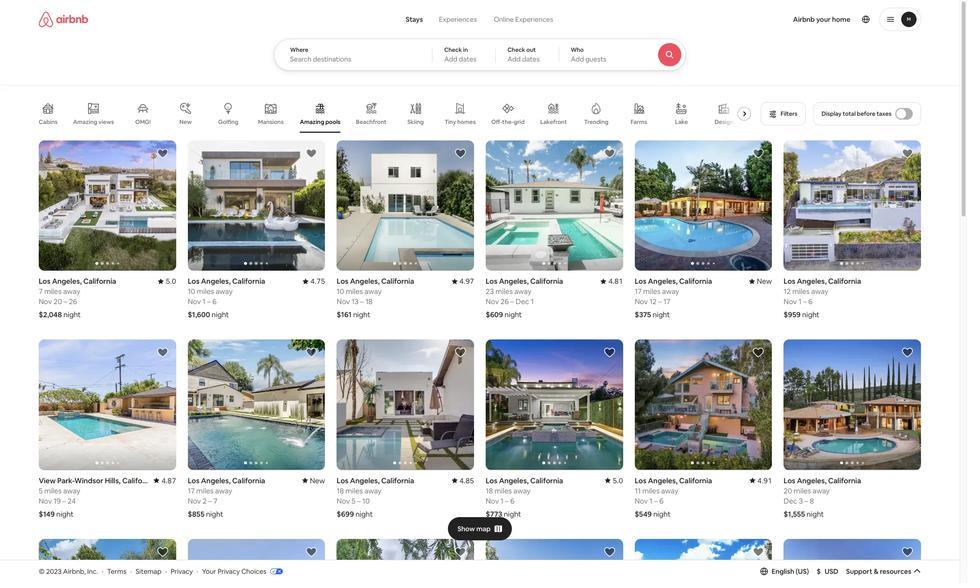 Task type: locate. For each thing, give the bounding box(es) containing it.
night down 13
[[353, 310, 371, 320]]

7 right 2
[[214, 497, 218, 506]]

angeles, up 13
[[350, 277, 380, 286]]

1 26 from the left
[[69, 297, 77, 307]]

7
[[39, 287, 43, 296], [214, 497, 218, 506]]

5.0 out of 5 average rating image for los angeles, california 18 miles away nov 1 – 6 $773 night
[[606, 476, 624, 486]]

away for los angeles, california 10 miles away nov 1 – 6 $1,600 night
[[216, 287, 233, 296]]

california inside the los angeles, california 10 miles away nov 13 – 18 $161 night
[[382, 277, 415, 286]]

angeles, up $375
[[649, 277, 678, 286]]

12
[[784, 287, 792, 296], [650, 297, 657, 307]]

add to wishlist: los angeles, california image for $855
[[306, 347, 318, 359]]

home
[[833, 15, 851, 24]]

miles
[[44, 287, 62, 296], [496, 287, 513, 296], [197, 287, 214, 296], [346, 287, 363, 296], [644, 287, 661, 296], [793, 287, 810, 296], [44, 487, 62, 496], [495, 487, 512, 496], [196, 487, 214, 496], [346, 487, 363, 496], [643, 487, 660, 496], [794, 487, 812, 496]]

1 vertical spatial 12
[[650, 297, 657, 307]]

night inside "los angeles, california 23 miles away nov 26 – dec 1 $609 night"
[[505, 310, 522, 320]]

angeles, inside los angeles, california 20 miles away dec 3 – 8 $1,555 night
[[798, 476, 827, 486]]

1 horizontal spatial 5.0 out of 5 average rating image
[[606, 476, 624, 486]]

0 horizontal spatial 5.0
[[166, 277, 176, 286]]

7 inside los angeles, california 17 miles away nov 2 – 7 $855 night
[[214, 497, 218, 506]]

nov inside los angeles, california 17 miles away nov 12 – 17 $375 night
[[635, 297, 649, 307]]

english (us) button
[[761, 567, 810, 576]]

0 horizontal spatial dec
[[516, 297, 530, 307]]

new place to stay image for los angeles, california 17 miles away nov 2 – 7 $855 night
[[302, 476, 325, 486]]

miles up 13
[[346, 287, 363, 296]]

angeles,
[[52, 277, 82, 286], [499, 277, 529, 286], [201, 277, 231, 286], [350, 277, 380, 286], [649, 277, 678, 286], [798, 277, 827, 286], [499, 476, 529, 486], [201, 476, 231, 486], [350, 476, 380, 486], [649, 476, 678, 486], [798, 476, 827, 486]]

out
[[527, 46, 536, 54]]

0 horizontal spatial add to wishlist: beverly hills, california image
[[306, 547, 318, 558]]

los angeles, california 10 miles away nov 13 – 18 $161 night
[[337, 277, 415, 320]]

add to wishlist: los angeles, california image for $773
[[604, 347, 616, 359]]

miles for los angeles, california 23 miles away nov 26 – dec 1 $609 night
[[496, 287, 513, 296]]

who add guests
[[571, 46, 607, 63]]

– for los angeles, california 10 miles away nov 13 – 18 $161 night
[[361, 297, 364, 307]]

night down 8
[[807, 510, 825, 519]]

angeles, up $959
[[798, 277, 827, 286]]

0 vertical spatial 5.0 out of 5 average rating image
[[158, 277, 176, 286]]

1 dates from the left
[[459, 55, 477, 63]]

1 horizontal spatial 12
[[784, 287, 792, 296]]

los inside los angeles, california 7 miles away nov 20 – 26 $2,048 night
[[39, 277, 51, 286]]

·
[[102, 567, 103, 576], [130, 567, 132, 576], [165, 567, 167, 576], [197, 567, 198, 576]]

night right $549 at bottom
[[654, 510, 671, 519]]

angeles, for los angeles, california 10 miles away nov 1 – 6 $1,600 night
[[201, 277, 231, 286]]

los right 4.75
[[337, 277, 349, 286]]

map
[[477, 525, 491, 533]]

10 inside the 'los angeles, california 10 miles away nov 1 – 6 $1,600 night'
[[188, 287, 195, 296]]

new for los angeles, california 17 miles away nov 2 – 7 $855 night
[[310, 476, 325, 486]]

18
[[366, 297, 373, 307], [486, 487, 493, 496], [337, 487, 344, 496]]

0 vertical spatial 7
[[39, 287, 43, 296]]

miles for los angeles, california 11 miles away nov 1 – 6 $549 night
[[643, 487, 660, 496]]

0 vertical spatial 12
[[784, 287, 792, 296]]

sitemap
[[136, 567, 162, 576]]

add to wishlist: universal city, california image
[[157, 547, 169, 558]]

los for los angeles, california 18 miles away nov 5 – 10 $699 night
[[337, 476, 349, 486]]

away inside 'los angeles, california 12 miles away nov 1 – 6 $959 night'
[[812, 287, 829, 296]]

add down online experiences
[[508, 55, 521, 63]]

los up 23
[[486, 277, 498, 286]]

los angeles, california 11 miles away nov 1 – 6 $549 night
[[635, 476, 713, 519]]

away for los angeles, california 18 miles away nov 5 – 10 $699 night
[[365, 487, 382, 496]]

night inside los angeles, california 18 miles away nov 1 – 6 $773 night
[[504, 510, 522, 519]]

5.0 for los angeles, california 7 miles away nov 20 – 26 $2,048 night
[[166, 277, 176, 286]]

0 horizontal spatial 5.0 out of 5 average rating image
[[158, 277, 176, 286]]

stays tab panel
[[274, 39, 713, 71]]

miles for los angeles, california 17 miles away nov 12 – 17 $375 night
[[644, 287, 661, 296]]

add to wishlist: view park-windsor hills, california image
[[157, 347, 169, 359]]

amazing for amazing views
[[73, 118, 97, 126]]

inc.
[[87, 567, 98, 576]]

your privacy choices link
[[202, 567, 283, 577]]

1 horizontal spatial dec
[[784, 497, 798, 506]]

12 inside los angeles, california 17 miles away nov 12 – 17 $375 night
[[650, 297, 657, 307]]

nov for los angeles, california 23 miles away nov 26 – dec 1 $609 night
[[486, 297, 499, 307]]

away inside los angeles, california 17 miles away nov 2 – 7 $855 night
[[215, 487, 233, 496]]

nov up $2,048
[[39, 297, 52, 307]]

20 up $1,555
[[784, 487, 793, 496]]

night for los angeles, california 10 miles away nov 13 – 18 $161 night
[[353, 310, 371, 320]]

12 up $375
[[650, 297, 657, 307]]

who
[[571, 46, 584, 54]]

$959
[[784, 310, 801, 320]]

angeles, inside the 'los angeles, california 10 miles away nov 1 – 6 $1,600 night'
[[201, 277, 231, 286]]

2 vertical spatial new
[[310, 476, 325, 486]]

miles right 23
[[496, 287, 513, 296]]

5 up '$149'
[[39, 487, 43, 496]]

angeles, for los angeles, california 20 miles away dec 3 – 8 $1,555 night
[[798, 476, 827, 486]]

los right 4.85
[[486, 476, 498, 486]]

los inside the 'los angeles, california 10 miles away nov 1 – 6 $1,600 night'
[[188, 277, 200, 286]]

(us)
[[796, 567, 810, 576]]

night inside 'los angeles, california 12 miles away nov 1 – 6 $959 night'
[[803, 310, 820, 320]]

away for los angeles, california 17 miles away nov 2 – 7 $855 night
[[215, 487, 233, 496]]

night right $699
[[356, 510, 373, 519]]

· left your
[[197, 567, 198, 576]]

night inside los angeles, california 20 miles away dec 3 – 8 $1,555 night
[[807, 510, 825, 519]]

nov for los angeles, california 10 miles away nov 13 – 18 $161 night
[[337, 297, 350, 307]]

20 inside los angeles, california 7 miles away nov 20 – 26 $2,048 night
[[54, 297, 62, 307]]

night inside los angeles, california 17 miles away nov 2 – 7 $855 night
[[206, 510, 223, 519]]

display total before taxes
[[822, 110, 892, 118]]

los for los angeles, california 10 miles away nov 13 – 18 $161 night
[[337, 277, 349, 286]]

2 add from the left
[[508, 55, 521, 63]]

los inside los angeles, california 17 miles away nov 12 – 17 $375 night
[[635, 277, 647, 286]]

night right $2,048
[[64, 310, 81, 320]]

night for los angeles, california 17 miles away nov 2 – 7 $855 night
[[206, 510, 223, 519]]

12 up $959
[[784, 287, 792, 296]]

california for los angeles, california 23 miles away nov 26 – dec 1 $609 night
[[531, 277, 564, 286]]

1 horizontal spatial add
[[508, 55, 521, 63]]

1 vertical spatial 5.0
[[613, 476, 624, 486]]

amazing views
[[73, 118, 114, 126]]

los up $1,600
[[188, 277, 200, 286]]

6 inside los angeles, california 18 miles away nov 1 – 6 $773 night
[[511, 497, 515, 506]]

nov down 11
[[635, 497, 649, 506]]

0 horizontal spatial 20
[[54, 297, 62, 307]]

23
[[486, 287, 494, 296]]

angeles, up 2
[[201, 476, 231, 486]]

0 horizontal spatial 17
[[188, 487, 195, 496]]

– inside los angeles, california 18 miles away nov 5 – 10 $699 night
[[357, 497, 361, 506]]

night down 24
[[56, 510, 74, 519]]

miles right 11
[[643, 487, 660, 496]]

los inside los angeles, california 18 miles away nov 1 – 6 $773 night
[[486, 476, 498, 486]]

0 horizontal spatial 26
[[69, 297, 77, 307]]

1 horizontal spatial privacy
[[218, 567, 240, 576]]

1 horizontal spatial 17
[[635, 287, 642, 296]]

5.0
[[166, 277, 176, 286], [613, 476, 624, 486]]

20 up $2,048
[[54, 297, 62, 307]]

· right inc.
[[102, 567, 103, 576]]

terms
[[107, 567, 127, 576]]

26 inside los angeles, california 7 miles away nov 20 – 26 $2,048 night
[[69, 297, 77, 307]]

1 horizontal spatial dates
[[523, 55, 540, 63]]

20
[[54, 297, 62, 307], [784, 487, 793, 496]]

mansions
[[258, 118, 284, 126]]

away inside los angeles, california 7 miles away nov 20 – 26 $2,048 night
[[63, 287, 80, 296]]

angeles, inside los angeles, california 17 miles away nov 2 – 7 $855 night
[[201, 476, 231, 486]]

night down 2
[[206, 510, 223, 519]]

4.87 out of 5 average rating image
[[154, 476, 176, 486]]

17
[[635, 287, 642, 296], [664, 297, 671, 307], [188, 487, 195, 496]]

miles for los angeles, california 20 miles away dec 3 – 8 $1,555 night
[[794, 487, 812, 496]]

los for los angeles, california 18 miles away nov 1 – 6 $773 night
[[486, 476, 498, 486]]

experiences up the in
[[439, 15, 477, 24]]

17 for los angeles, california 17 miles away nov 12 – 17 $375 night
[[635, 287, 642, 296]]

1 horizontal spatial 18
[[366, 297, 373, 307]]

2 26 from the left
[[501, 297, 509, 307]]

– inside the los angeles, california 10 miles away nov 13 – 18 $161 night
[[361, 297, 364, 307]]

angeles, up $1,600
[[201, 277, 231, 286]]

– inside los angeles, california 7 miles away nov 20 – 26 $2,048 night
[[64, 297, 67, 307]]

add inside 'check out add dates'
[[508, 55, 521, 63]]

group containing amazing views
[[39, 95, 756, 133]]

group
[[39, 95, 756, 133], [39, 141, 176, 271], [188, 141, 325, 271], [337, 141, 475, 271], [486, 141, 624, 271], [635, 141, 773, 271], [784, 141, 922, 271], [39, 340, 176, 471], [188, 340, 325, 471], [337, 340, 475, 471], [486, 340, 624, 471], [635, 340, 773, 471], [784, 340, 922, 471], [39, 539, 176, 584], [188, 539, 325, 584], [337, 539, 475, 584], [486, 539, 624, 584], [635, 539, 773, 584], [784, 539, 922, 584]]

1 horizontal spatial 26
[[501, 297, 509, 307]]

17 inside los angeles, california 17 miles away nov 2 – 7 $855 night
[[188, 487, 195, 496]]

1 horizontal spatial 7
[[214, 497, 218, 506]]

2 experiences from the left
[[516, 15, 554, 24]]

17 for los angeles, california 17 miles away nov 2 – 7 $855 night
[[188, 487, 195, 496]]

0 vertical spatial 20
[[54, 297, 62, 307]]

dates
[[459, 55, 477, 63], [523, 55, 540, 63]]

california inside los angeles, california 18 miles away nov 5 – 10 $699 night
[[382, 476, 415, 486]]

los right 4.81
[[635, 277, 647, 286]]

los inside los angeles, california 18 miles away nov 5 – 10 $699 night
[[337, 476, 349, 486]]

– inside los angeles, california 11 miles away nov 1 – 6 $549 night
[[655, 497, 658, 506]]

los
[[39, 277, 51, 286], [486, 277, 498, 286], [188, 277, 200, 286], [337, 277, 349, 286], [635, 277, 647, 286], [784, 277, 796, 286], [486, 476, 498, 486], [188, 476, 200, 486], [337, 476, 349, 486], [635, 476, 647, 486], [784, 476, 796, 486]]

nov for los angeles, california 18 miles away nov 1 – 6 $773 night
[[486, 497, 499, 506]]

angeles, for los angeles, california 11 miles away nov 1 – 6 $549 night
[[649, 476, 678, 486]]

add to wishlist: los angeles, california image
[[903, 148, 914, 159], [306, 347, 318, 359], [455, 347, 467, 359], [604, 347, 616, 359], [753, 347, 765, 359]]

angeles, inside los angeles, california 11 miles away nov 1 – 6 $549 night
[[649, 476, 678, 486]]

1 horizontal spatial new
[[310, 476, 325, 486]]

0 vertical spatial 5.0
[[166, 277, 176, 286]]

los angeles, california 7 miles away nov 20 – 26 $2,048 night
[[39, 277, 116, 320]]

3 add from the left
[[571, 55, 584, 63]]

privacy left your
[[171, 567, 193, 576]]

miles up $699
[[346, 487, 363, 496]]

filters
[[781, 110, 798, 118]]

$161
[[337, 310, 352, 320]]

0 horizontal spatial 5
[[39, 487, 43, 496]]

los inside 'los angeles, california 12 miles away nov 1 – 6 $959 night'
[[784, 277, 796, 286]]

add to wishlist: beverly hills, california image
[[306, 547, 318, 558], [753, 547, 765, 558]]

0 horizontal spatial privacy
[[171, 567, 193, 576]]

california inside los angeles, california 7 miles away nov 20 – 26 $2,048 night
[[83, 277, 116, 286]]

5 inside los angeles, california 18 miles away nov 5 – 10 $699 night
[[352, 497, 356, 506]]

5
[[39, 487, 43, 496], [352, 497, 356, 506]]

0 vertical spatial 5
[[39, 487, 43, 496]]

miles inside los angeles, california 18 miles away nov 1 – 6 $773 night
[[495, 487, 512, 496]]

add for check out add dates
[[508, 55, 521, 63]]

miles up 3
[[794, 487, 812, 496]]

miles for los angeles, california 18 miles away nov 1 – 6 $773 night
[[495, 487, 512, 496]]

angeles, up $549 at bottom
[[649, 476, 678, 486]]

1 check from the left
[[445, 46, 462, 54]]

nov left 2
[[188, 497, 201, 506]]

where
[[290, 46, 309, 54]]

1 horizontal spatial 5
[[352, 497, 356, 506]]

los inside los angeles, california 11 miles away nov 1 – 6 $549 night
[[635, 476, 647, 486]]

0 vertical spatial 17
[[635, 287, 642, 296]]

None search field
[[274, 0, 713, 71]]

dates for check in add dates
[[459, 55, 477, 63]]

10
[[188, 287, 195, 296], [337, 287, 344, 296], [363, 497, 370, 506]]

los up 11
[[635, 476, 647, 486]]

total
[[844, 110, 857, 118]]

miles inside the 'los angeles, california 10 miles away nov 1 – 6 $1,600 night'
[[197, 287, 214, 296]]

night right $1,600
[[212, 310, 229, 320]]

nov down 23
[[486, 297, 499, 307]]

add down experiences button
[[445, 55, 458, 63]]

new
[[180, 118, 192, 126], [758, 277, 773, 286], [310, 476, 325, 486]]

angeles, inside los angeles, california 7 miles away nov 20 – 26 $2,048 night
[[52, 277, 82, 286]]

los right 4.91
[[784, 476, 796, 486]]

$549
[[635, 510, 652, 519]]

tiny homes
[[445, 118, 476, 126]]

los for los angeles, california 23 miles away nov 26 – dec 1 $609 night
[[486, 277, 498, 286]]

nov for los angeles, california 12 miles away nov 1 – 6 $959 night
[[784, 297, 798, 307]]

night for los angeles, california 12 miles away nov 1 – 6 $959 night
[[803, 310, 820, 320]]

airbnb your home link
[[788, 9, 857, 30]]

6 inside 'los angeles, california 12 miles away nov 1 – 6 $959 night'
[[809, 297, 813, 307]]

2 dates from the left
[[523, 55, 540, 63]]

miles up $2,048
[[44, 287, 62, 296]]

night right $773
[[504, 510, 522, 519]]

away inside los angeles, california 11 miles away nov 1 – 6 $549 night
[[662, 487, 679, 496]]

1
[[531, 297, 534, 307], [203, 297, 206, 307], [799, 297, 802, 307], [501, 497, 504, 506], [650, 497, 653, 506]]

1 horizontal spatial new place to stay image
[[750, 277, 773, 286]]

0 horizontal spatial 10
[[188, 287, 195, 296]]

dec inside los angeles, california 20 miles away dec 3 – 8 $1,555 night
[[784, 497, 798, 506]]

california inside los angeles, california 17 miles away nov 12 – 17 $375 night
[[680, 277, 713, 286]]

night right $959
[[803, 310, 820, 320]]

check out add dates
[[508, 46, 540, 63]]

1 horizontal spatial check
[[508, 46, 526, 54]]

nov up $959
[[784, 297, 798, 307]]

nov inside 5 miles away nov 19 – 24 $149 night
[[39, 497, 52, 506]]

18 up $699
[[337, 487, 344, 496]]

miles up $959
[[793, 287, 810, 296]]

los inside los angeles, california 20 miles away dec 3 – 8 $1,555 night
[[784, 476, 796, 486]]

18 right 13
[[366, 297, 373, 307]]

1 experiences from the left
[[439, 15, 477, 24]]

nov up $699
[[337, 497, 350, 506]]

4.91
[[758, 476, 773, 486]]

california inside los angeles, california 17 miles away nov 2 – 7 $855 night
[[232, 476, 265, 486]]

angeles, up $773
[[499, 476, 529, 486]]

nov inside the 'los angeles, california 10 miles away nov 1 – 6 $1,600 night'
[[188, 297, 201, 307]]

0 vertical spatial new
[[180, 118, 192, 126]]

miles inside los angeles, california 11 miles away nov 1 – 6 $549 night
[[643, 487, 660, 496]]

miles inside los angeles, california 18 miles away nov 5 – 10 $699 night
[[346, 487, 363, 496]]

miles up $773
[[495, 487, 512, 496]]

1 vertical spatial 7
[[214, 497, 218, 506]]

1 inside the 'los angeles, california 10 miles away nov 1 – 6 $1,600 night'
[[203, 297, 206, 307]]

away inside the 'los angeles, california 10 miles away nov 1 – 6 $1,600 night'
[[216, 287, 233, 296]]

homes
[[458, 118, 476, 126]]

$773
[[486, 510, 503, 519]]

los angeles, california 12 miles away nov 1 – 6 $959 night
[[784, 277, 862, 320]]

0 vertical spatial new place to stay image
[[750, 277, 773, 286]]

los for los angeles, california 11 miles away nov 1 – 6 $549 night
[[635, 476, 647, 486]]

– inside los angeles, california 20 miles away dec 3 – 8 $1,555 night
[[805, 497, 809, 506]]

dates inside check in add dates
[[459, 55, 477, 63]]

miles for los angeles, california 10 miles away nov 13 – 18 $161 night
[[346, 287, 363, 296]]

angeles, inside 'los angeles, california 12 miles away nov 1 – 6 $959 night'
[[798, 277, 827, 286]]

angeles, up 8
[[798, 476, 827, 486]]

nov up $375
[[635, 297, 649, 307]]

display total before taxes button
[[814, 102, 922, 126]]

english (us)
[[772, 567, 810, 576]]

amazing left pools
[[300, 118, 324, 126]]

· right terms
[[130, 567, 132, 576]]

california
[[83, 277, 116, 286], [531, 277, 564, 286], [232, 277, 265, 286], [382, 277, 415, 286], [680, 277, 713, 286], [829, 277, 862, 286], [531, 476, 564, 486], [232, 476, 265, 486], [382, 476, 415, 486], [680, 476, 713, 486], [829, 476, 862, 486]]

6 inside the 'los angeles, california 10 miles away nov 1 – 6 $1,600 night'
[[213, 297, 217, 307]]

california inside los angeles, california 18 miles away nov 1 – 6 $773 night
[[531, 476, 564, 486]]

nov up $1,600
[[188, 297, 201, 307]]

1 horizontal spatial amazing
[[300, 118, 324, 126]]

18 inside los angeles, california 18 miles away nov 1 – 6 $773 night
[[486, 487, 493, 496]]

miles up 19
[[44, 487, 62, 496]]

add to wishlist: los angeles, california image for nov 1 – 6
[[306, 148, 318, 159]]

– inside "los angeles, california 23 miles away nov 26 – dec 1 $609 night"
[[511, 297, 515, 307]]

stays button
[[398, 10, 431, 29]]

add to wishlist: los angeles, california image for dec 3 – 8
[[903, 347, 914, 359]]

$375
[[635, 310, 652, 320]]

amazing for amazing pools
[[300, 118, 324, 126]]

off-the-grid
[[492, 118, 525, 126]]

new place to stay image for los angeles, california 17 miles away nov 12 – 17 $375 night
[[750, 277, 773, 286]]

1 vertical spatial 20
[[784, 487, 793, 496]]

nov left 19
[[39, 497, 52, 506]]

dates down the in
[[459, 55, 477, 63]]

california inside "los angeles, california 23 miles away nov 26 – dec 1 $609 night"
[[531, 277, 564, 286]]

2 vertical spatial 17
[[188, 487, 195, 496]]

miles inside 'los angeles, california 12 miles away nov 1 – 6 $959 night'
[[793, 287, 810, 296]]

2 check from the left
[[508, 46, 526, 54]]

– for los angeles, california 12 miles away nov 1 – 6 $959 night
[[804, 297, 807, 307]]

miles inside "los angeles, california 23 miles away nov 26 – dec 1 $609 night"
[[496, 287, 513, 296]]

0 horizontal spatial add
[[445, 55, 458, 63]]

check left the in
[[445, 46, 462, 54]]

experiences right online
[[516, 15, 554, 24]]

nov inside "los angeles, california 23 miles away nov 26 – dec 1 $609 night"
[[486, 297, 499, 307]]

california for los angeles, california 12 miles away nov 1 – 6 $959 night
[[829, 277, 862, 286]]

0 vertical spatial dec
[[516, 297, 530, 307]]

away
[[63, 287, 80, 296], [515, 287, 532, 296], [216, 287, 233, 296], [365, 287, 382, 296], [663, 287, 680, 296], [812, 287, 829, 296], [63, 487, 80, 496], [514, 487, 531, 496], [215, 487, 233, 496], [365, 487, 382, 496], [662, 487, 679, 496], [813, 487, 831, 496]]

1 vertical spatial new
[[758, 277, 773, 286]]

night right $609
[[505, 310, 522, 320]]

miles up $1,600
[[197, 287, 214, 296]]

26
[[69, 297, 77, 307], [501, 297, 509, 307]]

omg!
[[135, 118, 151, 126]]

– inside los angeles, california 17 miles away nov 12 – 17 $375 night
[[659, 297, 662, 307]]

add to wishlist: los angeles, california image for nov 26 – dec 1
[[604, 148, 616, 159]]

nov inside the los angeles, california 10 miles away nov 13 – 18 $161 night
[[337, 297, 350, 307]]

what can we help you find? tab list
[[398, 10, 486, 29]]

2 add to wishlist: beverly hills, california image from the left
[[753, 547, 765, 558]]

nov for los angeles, california 17 miles away nov 12 – 17 $375 night
[[635, 297, 649, 307]]

5.0 for los angeles, california 18 miles away nov 1 – 6 $773 night
[[613, 476, 624, 486]]

18 inside the los angeles, california 10 miles away nov 13 – 18 $161 night
[[366, 297, 373, 307]]

1 vertical spatial 5
[[352, 497, 356, 506]]

los inside "los angeles, california 23 miles away nov 26 – dec 1 $609 night"
[[486, 277, 498, 286]]

away for los angeles, california 18 miles away nov 1 – 6 $773 night
[[514, 487, 531, 496]]

check inside 'check out add dates'
[[508, 46, 526, 54]]

angeles, up $699
[[350, 476, 380, 486]]

check inside check in add dates
[[445, 46, 462, 54]]

5.0 out of 5 average rating image
[[158, 277, 176, 286], [606, 476, 624, 486]]

new place to stay image
[[750, 277, 773, 286], [302, 476, 325, 486]]

1 horizontal spatial experiences
[[516, 15, 554, 24]]

2 horizontal spatial add
[[571, 55, 584, 63]]

2 horizontal spatial 18
[[486, 487, 493, 496]]

los for los angeles, california 10 miles away nov 1 – 6 $1,600 night
[[188, 277, 200, 286]]

angeles, for los angeles, california 17 miles away nov 12 – 17 $375 night
[[649, 277, 678, 286]]

· left privacy "link" on the bottom left of the page
[[165, 567, 167, 576]]

dec inside "los angeles, california 23 miles away nov 26 – dec 1 $609 night"
[[516, 297, 530, 307]]

los angeles, california 23 miles away nov 26 – dec 1 $609 night
[[486, 277, 564, 320]]

miles inside los angeles, california 20 miles away dec 3 – 8 $1,555 night
[[794, 487, 812, 496]]

1 horizontal spatial 5.0
[[613, 476, 624, 486]]

nov
[[39, 297, 52, 307], [486, 297, 499, 307], [188, 297, 201, 307], [337, 297, 350, 307], [635, 297, 649, 307], [784, 297, 798, 307], [39, 497, 52, 506], [486, 497, 499, 506], [188, 497, 201, 506], [337, 497, 350, 506], [635, 497, 649, 506]]

night for los angeles, california 7 miles away nov 20 – 26 $2,048 night
[[64, 310, 81, 320]]

night right $375
[[653, 310, 671, 320]]

– for los angeles, california 17 miles away nov 12 – 17 $375 night
[[659, 297, 662, 307]]

1 vertical spatial 5.0 out of 5 average rating image
[[606, 476, 624, 486]]

1 inside los angeles, california 11 miles away nov 1 – 6 $549 night
[[650, 497, 653, 506]]

night inside los angeles, california 7 miles away nov 20 – 26 $2,048 night
[[64, 310, 81, 320]]

1 horizontal spatial 10
[[337, 287, 344, 296]]

5 up $699
[[352, 497, 356, 506]]

check left "out"
[[508, 46, 526, 54]]

golfing
[[218, 118, 239, 126]]

7 up $2,048
[[39, 287, 43, 296]]

0 horizontal spatial 7
[[39, 287, 43, 296]]

away inside los angeles, california 18 miles away nov 1 – 6 $773 night
[[514, 487, 531, 496]]

dates down "out"
[[523, 55, 540, 63]]

night inside los angeles, california 18 miles away nov 5 – 10 $699 night
[[356, 510, 373, 519]]

miles inside los angeles, california 17 miles away nov 12 – 17 $375 night
[[644, 287, 661, 296]]

1 horizontal spatial add to wishlist: beverly hills, california image
[[753, 547, 765, 558]]

5.0 out of 5 average rating image for los angeles, california 7 miles away nov 20 – 26 $2,048 night
[[158, 277, 176, 286]]

nov inside 'los angeles, california 12 miles away nov 1 – 6 $959 night'
[[784, 297, 798, 307]]

nov left 13
[[337, 297, 350, 307]]

angeles, inside los angeles, california 17 miles away nov 12 – 17 $375 night
[[649, 277, 678, 286]]

add to wishlist: los angeles, california image for $549
[[753, 347, 765, 359]]

– for los angeles, california 20 miles away dec 3 – 8 $1,555 night
[[805, 497, 809, 506]]

4 · from the left
[[197, 567, 198, 576]]

miles up 2
[[196, 487, 214, 496]]

guests
[[586, 55, 607, 63]]

4.87
[[162, 476, 176, 486]]

2 horizontal spatial 10
[[363, 497, 370, 506]]

–
[[64, 297, 67, 307], [511, 297, 515, 307], [207, 297, 211, 307], [361, 297, 364, 307], [659, 297, 662, 307], [804, 297, 807, 307], [62, 497, 66, 506], [506, 497, 509, 506], [208, 497, 212, 506], [357, 497, 361, 506], [655, 497, 658, 506], [805, 497, 809, 506]]

nov inside los angeles, california 18 miles away nov 1 – 6 $773 night
[[486, 497, 499, 506]]

add for check in add dates
[[445, 55, 458, 63]]

check for check in add dates
[[445, 46, 462, 54]]

away for los angeles, california 11 miles away nov 1 – 6 $549 night
[[662, 487, 679, 496]]

4.75 out of 5 average rating image
[[303, 277, 325, 286]]

18 for los angeles, california 18 miles away nov 1 – 6 $773 night
[[486, 487, 493, 496]]

nov up $773
[[486, 497, 499, 506]]

away inside los angeles, california 18 miles away nov 5 – 10 $699 night
[[365, 487, 382, 496]]

los inside los angeles, california 17 miles away nov 2 – 7 $855 night
[[188, 476, 200, 486]]

los up $959
[[784, 277, 796, 286]]

angeles, up $609
[[499, 277, 529, 286]]

night for los angeles, california 17 miles away nov 12 – 17 $375 night
[[653, 310, 671, 320]]

night inside the los angeles, california 10 miles away nov 13 – 18 $161 night
[[353, 310, 371, 320]]

0 horizontal spatial experiences
[[439, 15, 477, 24]]

california inside los angeles, california 11 miles away nov 1 – 6 $549 night
[[680, 476, 713, 486]]

0 horizontal spatial amazing
[[73, 118, 97, 126]]

10 inside los angeles, california 18 miles away nov 5 – 10 $699 night
[[363, 497, 370, 506]]

add down who
[[571, 55, 584, 63]]

0 horizontal spatial new place to stay image
[[302, 476, 325, 486]]

privacy right your
[[218, 567, 240, 576]]

night inside los angeles, california 11 miles away nov 1 – 6 $549 night
[[654, 510, 671, 519]]

night inside los angeles, california 17 miles away nov 12 – 17 $375 night
[[653, 310, 671, 320]]

cabins
[[39, 118, 58, 126]]

2 horizontal spatial new
[[758, 277, 773, 286]]

– for los angeles, california 11 miles away nov 1 – 6 $549 night
[[655, 497, 658, 506]]

2 horizontal spatial 17
[[664, 297, 671, 307]]

6 for $959
[[809, 297, 813, 307]]

add to wishlist: los angeles, california image
[[157, 148, 169, 159], [306, 148, 318, 159], [455, 148, 467, 159], [604, 148, 616, 159], [753, 148, 765, 159], [903, 347, 914, 359], [455, 547, 467, 558], [604, 547, 616, 558]]

california inside the 'los angeles, california 10 miles away nov 1 – 6 $1,600 night'
[[232, 277, 265, 286]]

1 vertical spatial new place to stay image
[[302, 476, 325, 486]]

1 add from the left
[[445, 55, 458, 63]]

los inside the los angeles, california 10 miles away nov 13 – 18 $161 night
[[337, 277, 349, 286]]

amazing left views
[[73, 118, 97, 126]]

night inside the 'los angeles, california 10 miles away nov 1 – 6 $1,600 night'
[[212, 310, 229, 320]]

– for los angeles, california 18 miles away nov 1 – 6 $773 night
[[506, 497, 509, 506]]

10 for nov 1 – 6
[[188, 287, 195, 296]]

0 horizontal spatial dates
[[459, 55, 477, 63]]

sitemap link
[[136, 567, 162, 576]]

los for los angeles, california 12 miles away nov 1 – 6 $959 night
[[784, 277, 796, 286]]

los up $699
[[337, 476, 349, 486]]

$1,600
[[188, 310, 210, 320]]

2
[[203, 497, 207, 506]]

0 horizontal spatial 12
[[650, 297, 657, 307]]

0 horizontal spatial check
[[445, 46, 462, 54]]

resources
[[881, 567, 912, 576]]

18 up $773
[[486, 487, 493, 496]]

away inside the los angeles, california 10 miles away nov 13 – 18 $161 night
[[365, 287, 382, 296]]

angeles, up $2,048
[[52, 277, 82, 286]]

1 vertical spatial dec
[[784, 497, 798, 506]]

california for los angeles, california 7 miles away nov 20 – 26 $2,048 night
[[83, 277, 116, 286]]

los up $2,048
[[39, 277, 51, 286]]

– for los angeles, california 7 miles away nov 20 – 26 $2,048 night
[[64, 297, 67, 307]]

los right 4.87
[[188, 476, 200, 486]]

– inside the 'los angeles, california 10 miles away nov 1 – 6 $1,600 night'
[[207, 297, 211, 307]]

angeles, inside los angeles, california 18 miles away nov 1 – 6 $773 night
[[499, 476, 529, 486]]

terms link
[[107, 567, 127, 576]]

– inside 5 miles away nov 19 – 24 $149 night
[[62, 497, 66, 506]]

away inside los angeles, california 20 miles away dec 3 – 8 $1,555 night
[[813, 487, 831, 496]]

0 horizontal spatial 18
[[337, 487, 344, 496]]

1 horizontal spatial 20
[[784, 487, 793, 496]]

angeles, inside los angeles, california 18 miles away nov 5 – 10 $699 night
[[350, 476, 380, 486]]

miles up $375
[[644, 287, 661, 296]]



Task type: vqa. For each thing, say whether or not it's contained in the screenshot.


Task type: describe. For each thing, give the bounding box(es) containing it.
miles for los angeles, california 12 miles away nov 1 – 6 $959 night
[[793, 287, 810, 296]]

24
[[68, 497, 76, 506]]

$609
[[486, 310, 504, 320]]

angeles, for los angeles, california 12 miles away nov 1 – 6 $959 night
[[798, 277, 827, 286]]

online experiences
[[494, 15, 554, 24]]

stays
[[406, 15, 423, 24]]

experiences inside button
[[439, 15, 477, 24]]

add to wishlist: los angeles, california image for $959
[[903, 148, 914, 159]]

26 inside "los angeles, california 23 miles away nov 26 – dec 1 $609 night"
[[501, 297, 509, 307]]

california for los angeles, california 10 miles away nov 1 – 6 $1,600 night
[[232, 277, 265, 286]]

$699
[[337, 510, 354, 519]]

support
[[847, 567, 873, 576]]

show map
[[458, 525, 491, 533]]

away for los angeles, california 12 miles away nov 1 – 6 $959 night
[[812, 287, 829, 296]]

airbnb your home
[[794, 15, 851, 24]]

4.81 out of 5 average rating image
[[601, 277, 624, 286]]

Where field
[[290, 55, 417, 63]]

add to wishlist: los angeles, california image for $699
[[455, 347, 467, 359]]

nov for los angeles, california 11 miles away nov 1 – 6 $549 night
[[635, 497, 649, 506]]

your privacy choices
[[202, 567, 267, 576]]

7 inside los angeles, california 7 miles away nov 20 – 26 $2,048 night
[[39, 287, 43, 296]]

nov for los angeles, california 18 miles away nov 5 – 10 $699 night
[[337, 497, 350, 506]]

nov for los angeles, california 7 miles away nov 20 – 26 $2,048 night
[[39, 297, 52, 307]]

$
[[818, 567, 822, 576]]

support & resources button
[[847, 567, 922, 576]]

– for los angeles, california 10 miles away nov 1 – 6 $1,600 night
[[207, 297, 211, 307]]

miles for los angeles, california 10 miles away nov 1 – 6 $1,600 night
[[197, 287, 214, 296]]

– for los angeles, california 23 miles away nov 26 – dec 1 $609 night
[[511, 297, 515, 307]]

california for los angeles, california 18 miles away nov 5 – 10 $699 night
[[382, 476, 415, 486]]

beachfront
[[356, 118, 387, 126]]

display
[[822, 110, 842, 118]]

$1,555
[[784, 510, 806, 519]]

2 · from the left
[[130, 567, 132, 576]]

11
[[635, 487, 641, 496]]

$149
[[39, 510, 55, 519]]

angeles, for los angeles, california 23 miles away nov 26 – dec 1 $609 night
[[499, 277, 529, 286]]

none search field containing stays
[[274, 0, 713, 71]]

away for los angeles, california 17 miles away nov 12 – 17 $375 night
[[663, 287, 680, 296]]

your
[[202, 567, 216, 576]]

1 privacy from the left
[[171, 567, 193, 576]]

4.85
[[460, 476, 475, 486]]

away inside 5 miles away nov 19 – 24 $149 night
[[63, 487, 80, 496]]

angeles, for los angeles, california 17 miles away nov 2 – 7 $855 night
[[201, 476, 231, 486]]

experiences button
[[431, 10, 486, 29]]

1 inside "los angeles, california 23 miles away nov 26 – dec 1 $609 night"
[[531, 297, 534, 307]]

away for los angeles, california 23 miles away nov 26 – dec 1 $609 night
[[515, 287, 532, 296]]

1 inside 'los angeles, california 12 miles away nov 1 – 6 $959 night'
[[799, 297, 802, 307]]

12 inside 'los angeles, california 12 miles away nov 1 – 6 $959 night'
[[784, 287, 792, 296]]

miles for los angeles, california 17 miles away nov 2 – 7 $855 night
[[196, 487, 214, 496]]

$2,048
[[39, 310, 62, 320]]

miles inside 5 miles away nov 19 – 24 $149 night
[[44, 487, 62, 496]]

13
[[352, 297, 359, 307]]

dates for check out add dates
[[523, 55, 540, 63]]

usd
[[825, 567, 839, 576]]

los angeles, california 17 miles away nov 2 – 7 $855 night
[[188, 476, 265, 519]]

– for los angeles, california 17 miles away nov 2 – 7 $855 night
[[208, 497, 212, 506]]

grid
[[514, 118, 525, 126]]

3
[[800, 497, 804, 506]]

los angeles, california 10 miles away nov 1 – 6 $1,600 night
[[188, 277, 265, 320]]

1 · from the left
[[102, 567, 103, 576]]

6 for $773
[[511, 497, 515, 506]]

los angeles, california 18 miles away nov 1 – 6 $773 night
[[486, 476, 564, 519]]

views
[[99, 118, 114, 126]]

los angeles, california 18 miles away nov 5 – 10 $699 night
[[337, 476, 415, 519]]

5 inside 5 miles away nov 19 – 24 $149 night
[[39, 487, 43, 496]]

the-
[[503, 118, 514, 126]]

los angeles, california 17 miles away nov 12 – 17 $375 night
[[635, 277, 713, 320]]

add to wishlist: fullerton, california image
[[903, 547, 914, 558]]

angeles, for los angeles, california 10 miles away nov 13 – 18 $161 night
[[350, 277, 380, 286]]

online
[[494, 15, 514, 24]]

california for los angeles, california 18 miles away nov 1 – 6 $773 night
[[531, 476, 564, 486]]

$ usd
[[818, 567, 839, 576]]

choices
[[242, 567, 267, 576]]

night for los angeles, california 10 miles away nov 1 – 6 $1,600 night
[[212, 310, 229, 320]]

los for los angeles, california 20 miles away dec 3 – 8 $1,555 night
[[784, 476, 796, 486]]

skiing
[[408, 118, 424, 126]]

8
[[810, 497, 815, 506]]

add to wishlist: los angeles, california image for nov 13 – 18
[[455, 148, 467, 159]]

18 for los angeles, california 18 miles away nov 5 – 10 $699 night
[[337, 487, 344, 496]]

pools
[[326, 118, 341, 126]]

farms
[[631, 118, 648, 126]]

3 · from the left
[[165, 567, 167, 576]]

california for los angeles, california 17 miles away nov 12 – 17 $375 night
[[680, 277, 713, 286]]

19
[[54, 497, 61, 506]]

night inside 5 miles away nov 19 – 24 $149 night
[[56, 510, 74, 519]]

5 miles away nov 19 – 24 $149 night
[[39, 487, 80, 519]]

design
[[715, 118, 734, 126]]

2 privacy from the left
[[218, 567, 240, 576]]

california for los angeles, california 10 miles away nov 13 – 18 $161 night
[[382, 277, 415, 286]]

in
[[464, 46, 468, 54]]

tiny
[[445, 118, 456, 126]]

add to wishlist: los angeles, california image for nov 12 – 17
[[753, 148, 765, 159]]

6 for $1,600
[[213, 297, 217, 307]]

airbnb,
[[63, 567, 86, 576]]

lakefront
[[541, 118, 568, 126]]

amazing pools
[[300, 118, 341, 126]]

show map button
[[448, 517, 512, 541]]

1 for 11 miles away
[[650, 497, 653, 506]]

1 add to wishlist: beverly hills, california image from the left
[[306, 547, 318, 558]]

los for los angeles, california 17 miles away nov 12 – 17 $375 night
[[635, 277, 647, 286]]

support & resources
[[847, 567, 912, 576]]

profile element
[[577, 0, 922, 39]]

angeles, for los angeles, california 18 miles away nov 1 – 6 $773 night
[[499, 476, 529, 486]]

airbnb
[[794, 15, 816, 24]]

2023
[[46, 567, 62, 576]]

4.85 out of 5 average rating image
[[452, 476, 475, 486]]

taxes
[[877, 110, 892, 118]]

1 for 10 miles away
[[203, 297, 206, 307]]

0 horizontal spatial new
[[180, 118, 192, 126]]

add inside who add guests
[[571, 55, 584, 63]]

terms · sitemap · privacy
[[107, 567, 193, 576]]

night for los angeles, california 18 miles away nov 1 – 6 $773 night
[[504, 510, 522, 519]]

your
[[817, 15, 831, 24]]

nov for los angeles, california 10 miles away nov 1 – 6 $1,600 night
[[188, 297, 201, 307]]

show
[[458, 525, 475, 533]]

20 inside los angeles, california 20 miles away dec 3 – 8 $1,555 night
[[784, 487, 793, 496]]

– for los angeles, california 18 miles away nov 5 – 10 $699 night
[[357, 497, 361, 506]]

california for los angeles, california 17 miles away nov 2 – 7 $855 night
[[232, 476, 265, 486]]

trending
[[585, 118, 609, 126]]

4.91 out of 5 average rating image
[[750, 476, 773, 486]]

english
[[772, 567, 795, 576]]

before
[[858, 110, 876, 118]]

los for los angeles, california 17 miles away nov 2 – 7 $855 night
[[188, 476, 200, 486]]

angeles, for los angeles, california 7 miles away nov 20 – 26 $2,048 night
[[52, 277, 82, 286]]

4.97
[[460, 277, 475, 286]]

check in add dates
[[445, 46, 477, 63]]

nov for los angeles, california 17 miles away nov 2 – 7 $855 night
[[188, 497, 201, 506]]

check for check out add dates
[[508, 46, 526, 54]]

away for los angeles, california 20 miles away dec 3 – 8 $1,555 night
[[813, 487, 831, 496]]

6 for $549
[[660, 497, 664, 506]]

&
[[875, 567, 879, 576]]

los angeles, california 20 miles away dec 3 – 8 $1,555 night
[[784, 476, 862, 519]]

california for los angeles, california 11 miles away nov 1 – 6 $549 night
[[680, 476, 713, 486]]

©
[[39, 567, 45, 576]]

miles for los angeles, california 7 miles away nov 20 – 26 $2,048 night
[[44, 287, 62, 296]]

add to wishlist: los angeles, california image for nov 20 – 26
[[157, 148, 169, 159]]

off-
[[492, 118, 503, 126]]

4.97 out of 5 average rating image
[[452, 277, 475, 286]]

$855
[[188, 510, 205, 519]]

night for los angeles, california 20 miles away dec 3 – 8 $1,555 night
[[807, 510, 825, 519]]

night for los angeles, california 11 miles away nov 1 – 6 $549 night
[[654, 510, 671, 519]]

night for los angeles, california 18 miles away nov 5 – 10 $699 night
[[356, 510, 373, 519]]

privacy link
[[171, 567, 193, 576]]

1 vertical spatial 17
[[664, 297, 671, 307]]

online experiences link
[[486, 10, 562, 29]]

miles for los angeles, california 18 miles away nov 5 – 10 $699 night
[[346, 487, 363, 496]]

4.81
[[609, 277, 624, 286]]

© 2023 airbnb, inc. ·
[[39, 567, 103, 576]]

filters button
[[762, 102, 806, 126]]



